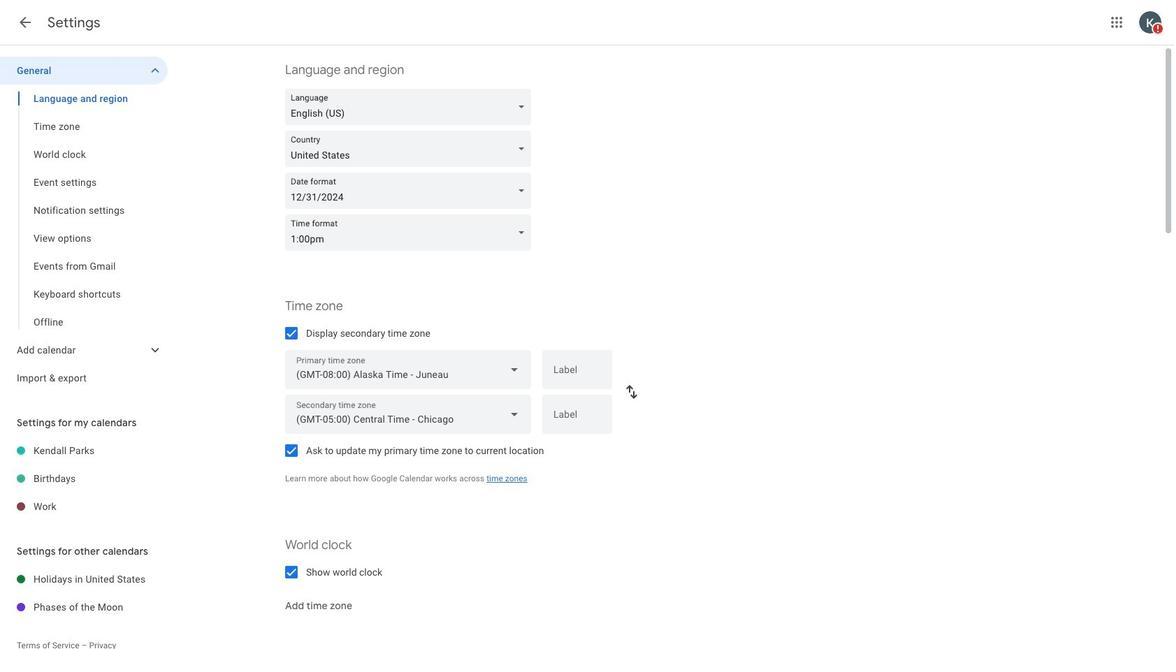 Task type: locate. For each thing, give the bounding box(es) containing it.
0 vertical spatial tree
[[0, 57, 168, 392]]

work tree item
[[0, 493, 168, 521]]

2 vertical spatial tree
[[0, 566, 168, 622]]

None field
[[285, 89, 537, 125], [285, 131, 537, 167], [285, 173, 537, 209], [285, 215, 537, 251], [285, 350, 532, 390], [285, 395, 532, 434], [285, 89, 537, 125], [285, 131, 537, 167], [285, 173, 537, 209], [285, 215, 537, 251], [285, 350, 532, 390], [285, 395, 532, 434]]

group
[[0, 85, 168, 336]]

tree
[[0, 57, 168, 392], [0, 437, 168, 521], [0, 566, 168, 622]]

kendall parks tree item
[[0, 437, 168, 465]]

1 vertical spatial tree
[[0, 437, 168, 521]]

3 tree from the top
[[0, 566, 168, 622]]

general tree item
[[0, 57, 168, 85]]

heading
[[48, 14, 101, 31]]



Task type: vqa. For each thing, say whether or not it's contained in the screenshot.
14 "element" in the top left of the page
no



Task type: describe. For each thing, give the bounding box(es) containing it.
holidays in united states tree item
[[0, 566, 168, 594]]

Label for primary time zone. text field
[[554, 365, 601, 385]]

phases of the moon tree item
[[0, 594, 168, 622]]

1 tree from the top
[[0, 57, 168, 392]]

Label for secondary time zone. text field
[[554, 410, 601, 429]]

2 tree from the top
[[0, 437, 168, 521]]

go back image
[[17, 14, 34, 31]]

swap time zones image
[[624, 384, 641, 401]]

birthdays tree item
[[0, 465, 168, 493]]



